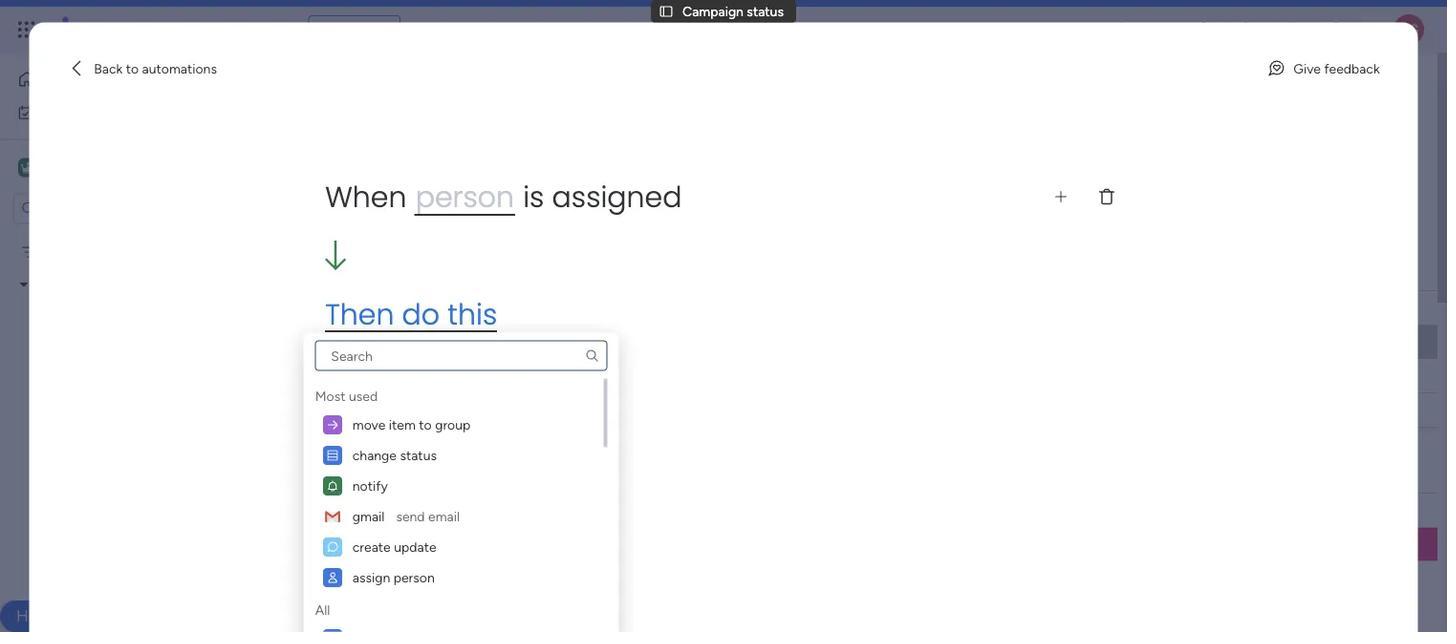 Task type: locate. For each thing, give the bounding box(es) containing it.
1 horizontal spatial campaign
[[683, 3, 744, 19]]

status for campaign status
[[747, 3, 784, 19]]

option icon image left change
[[325, 449, 339, 462]]

then
[[325, 295, 394, 335]]

option icon image down most
[[325, 418, 339, 432]]

0 vertical spatial person
[[416, 177, 514, 217]]

home
[[44, 71, 81, 87]]

tree grid containing most used
[[315, 379, 607, 633]]

see plans button
[[309, 15, 401, 44]]

option icon image up all row
[[325, 571, 339, 585]]

this right of on the top of page
[[665, 259, 697, 284]]

1 horizontal spatial this
[[665, 259, 697, 284]]

item
[[329, 198, 356, 215], [438, 300, 465, 316], [438, 502, 465, 519]]

item inside 'button'
[[329, 198, 356, 215]]

you
[[469, 259, 502, 284], [389, 537, 411, 554]]

campaign for campaign status
[[683, 3, 744, 19]]

0 vertical spatial item
[[329, 198, 356, 215]]

0 horizontal spatial this
[[448, 295, 497, 335]]

tree grid
[[315, 379, 607, 633]]

list box
[[0, 232, 244, 624], [311, 341, 611, 633]]

send email
[[396, 509, 459, 525]]

1 horizontal spatial list box
[[311, 341, 611, 633]]

automations
[[142, 60, 217, 77]]

option icon image for change status
[[325, 449, 339, 462]]

0 vertical spatial this
[[665, 259, 697, 284]]

👋
[[417, 335, 430, 351]]

hi
[[361, 335, 375, 351]]

option icon image for notify
[[325, 480, 339, 493]]

tips
[[367, 259, 400, 284]]

1 vertical spatial this
[[448, 295, 497, 335]]

change status
[[352, 448, 436, 464]]

campaign
[[683, 3, 744, 19], [598, 503, 659, 519]]

click
[[434, 335, 463, 351]]

make
[[506, 259, 556, 284]]

to right back
[[126, 60, 139, 77]]

option icon image for assign person
[[325, 571, 339, 585]]

to right the 'item'
[[419, 417, 431, 433]]

inbox image
[[1154, 20, 1173, 39]]

feedback
[[1325, 60, 1380, 77]]

person
[[416, 177, 514, 217], [393, 570, 434, 586]]

1 vertical spatial you
[[389, 537, 411, 554]]

filter
[[616, 198, 646, 215]]

0 vertical spatial status
[[747, 3, 784, 19]]

0 vertical spatial you
[[469, 259, 502, 284]]

move
[[352, 417, 385, 433]]

upcoming
[[329, 462, 420, 486]]

item up click
[[438, 300, 465, 316]]

v2 search image
[[414, 196, 428, 217]]

option icon image inside notify element
[[325, 480, 339, 493]]

person left is
[[416, 177, 514, 217]]

1 vertical spatial campaign
[[598, 503, 659, 519]]

option icon image left notify
[[325, 480, 339, 493]]

2 vertical spatial item
[[438, 502, 465, 519]]

option icon image left create
[[325, 541, 339, 554]]

you right help
[[469, 259, 502, 284]]

help button
[[0, 601, 67, 633]]

of
[[643, 259, 660, 284]]

template
[[701, 259, 782, 284]]

search everything image
[[1285, 20, 1304, 39]]

this
[[665, 259, 697, 284], [448, 295, 497, 335]]

campaign
[[444, 537, 502, 554]]

status
[[747, 3, 784, 19], [400, 448, 436, 464]]

there!
[[378, 335, 414, 351]]

person for assign
[[393, 570, 434, 586]]

option icon image left gmail
[[322, 507, 342, 526]]

campaign inside field
[[598, 503, 659, 519]]

list box containing most used
[[311, 341, 611, 633]]

give feedback
[[1294, 60, 1380, 77]]

option icon image
[[325, 418, 339, 432], [325, 449, 339, 462], [325, 480, 339, 493], [322, 507, 342, 526], [325, 541, 339, 554], [325, 571, 339, 585]]

0 horizontal spatial status
[[400, 448, 436, 464]]

automation
[[391, 391, 472, 409]]

angle down image
[[373, 199, 382, 214]]

option icon image inside assign person element
[[325, 571, 339, 585]]

1 horizontal spatial you
[[469, 259, 502, 284]]

1 horizontal spatial status
[[747, 3, 784, 19]]

item right the new
[[329, 198, 356, 215]]

most
[[315, 388, 345, 405]]

option icon image inside move item to group element
[[325, 418, 339, 432]]

1 vertical spatial item
[[438, 300, 465, 316]]

back to automations
[[94, 60, 217, 77]]

back to automations button
[[60, 53, 225, 84]]

notify element
[[315, 471, 604, 502]]

component image
[[322, 630, 342, 633]]

assign
[[352, 570, 390, 586]]

person down update
[[393, 570, 434, 586]]

to right tips
[[404, 259, 422, 284]]

few
[[329, 259, 363, 284]]

workspace image
[[21, 157, 34, 178]]

this up search for content search box
[[448, 295, 497, 335]]

assigned
[[552, 177, 682, 217]]

invite members image
[[1196, 20, 1215, 39]]

when person is assigned
[[325, 177, 682, 217]]

item down notify element
[[438, 502, 465, 519]]

option icon image inside send email element
[[322, 507, 342, 526]]

campaigns
[[424, 462, 525, 486]]

add
[[361, 537, 386, 554]]

give
[[1294, 60, 1321, 77]]

0 horizontal spatial you
[[389, 537, 411, 554]]

None field
[[1436, 298, 1448, 319], [1436, 501, 1448, 522], [1436, 298, 1448, 319], [1436, 501, 1448, 522]]

my work image
[[17, 104, 34, 121]]

change
[[352, 448, 396, 464]]

option
[[0, 235, 244, 239]]

option icon image inside change status element
[[325, 449, 339, 462]]

move item to group
[[352, 417, 470, 433]]

see plans
[[334, 22, 392, 38]]

status for change status
[[400, 448, 436, 464]]

:)
[[786, 259, 799, 284]]

apps image
[[1238, 20, 1257, 39]]

to inside few tips to help you make the most of this template :) field
[[404, 259, 422, 284]]

create automation
[[341, 391, 472, 409]]

monday work management
[[85, 19, 297, 40]]

none search field inside "list box"
[[315, 341, 607, 372]]

status inside tree grid
[[400, 448, 436, 464]]

how
[[545, 335, 570, 351]]

0 horizontal spatial campaign
[[598, 503, 659, 519]]

None search field
[[315, 341, 607, 372]]

create update element
[[315, 532, 604, 563]]

to
[[126, 60, 139, 77], [404, 259, 422, 284], [496, 335, 509, 351], [573, 335, 586, 351], [419, 417, 431, 433]]

0 vertical spatial campaign
[[683, 3, 744, 19]]

person inside tree grid
[[393, 570, 434, 586]]

this inside field
[[665, 259, 697, 284]]

you right the add
[[389, 537, 411, 554]]

campaign status
[[683, 3, 784, 19]]

create
[[352, 539, 390, 556]]

1 vertical spatial person
[[393, 570, 434, 586]]

option icon image inside create update 'element'
[[325, 541, 339, 554]]

Few tips to help you make the most of this template :) field
[[324, 259, 804, 284]]

monday
[[85, 19, 151, 40]]

1 vertical spatial status
[[400, 448, 436, 464]]

email
[[428, 509, 459, 525]]

gmail
[[352, 509, 384, 525]]



Task type: describe. For each thing, give the bounding box(es) containing it.
plans
[[361, 22, 392, 38]]

upcoming campaigns
[[329, 462, 525, 486]]

all
[[315, 602, 330, 619]]

new item
[[297, 198, 356, 215]]

assign person element
[[315, 563, 604, 593]]

give feedback link
[[1260, 53, 1388, 84]]

Upcoming campaigns field
[[324, 462, 530, 487]]

work
[[154, 19, 189, 40]]

is
[[523, 177, 544, 217]]

learn
[[512, 335, 541, 351]]

Campaign owner field
[[594, 501, 705, 522]]

sam green image
[[1394, 14, 1425, 45]]

change status element
[[315, 440, 604, 471]]

tree grid inside "list box"
[[315, 379, 607, 633]]

to inside move item to group element
[[419, 417, 431, 433]]

add you own campaign
[[361, 537, 502, 554]]

help
[[426, 259, 465, 284]]

see
[[334, 22, 357, 38]]

few tips to help you make the most of this template :)
[[329, 259, 799, 284]]

home button
[[11, 64, 206, 95]]

new
[[297, 198, 325, 215]]

filter button
[[585, 191, 675, 222]]

2 button
[[513, 325, 575, 360]]

notify
[[352, 478, 388, 494]]

help
[[16, 607, 51, 627]]

most used row
[[315, 379, 377, 406]]

hi there! 👋  click here to learn how to start ➡️
[[361, 335, 634, 351]]

owner
[[663, 503, 700, 519]]

most used
[[315, 388, 377, 405]]

create update
[[352, 539, 436, 556]]

Search field
[[428, 193, 486, 220]]

item
[[389, 417, 415, 433]]

caret down image
[[20, 278, 28, 292]]

arrow down image
[[652, 195, 675, 218]]

create automation button
[[325, 381, 487, 419]]

back
[[94, 60, 123, 77]]

used
[[349, 388, 377, 405]]

person button
[[496, 191, 579, 222]]

management
[[193, 19, 297, 40]]

move item to group element
[[315, 410, 604, 440]]

search image
[[584, 349, 600, 364]]

when
[[325, 177, 407, 217]]

start
[[590, 335, 617, 351]]

to inside back to automations button
[[126, 60, 139, 77]]

then do this
[[325, 295, 497, 335]]

send email element
[[315, 502, 604, 532]]

to right here
[[496, 335, 509, 351]]

campaign for campaign owner
[[598, 503, 659, 519]]

option icon image for create update
[[325, 541, 339, 554]]

the
[[561, 259, 589, 284]]

sort by any column image
[[681, 197, 712, 216]]

most
[[594, 259, 639, 284]]

option icon image for move item to group
[[325, 418, 339, 432]]

update
[[394, 539, 436, 556]]

person
[[527, 198, 568, 215]]

do
[[402, 295, 440, 335]]

you inside few tips to help you make the most of this template :) field
[[469, 259, 502, 284]]

to right how
[[573, 335, 586, 351]]

here
[[466, 335, 493, 351]]

notifications image
[[1112, 20, 1131, 39]]

campaign owner
[[598, 503, 700, 519]]

➡️
[[621, 335, 634, 351]]

give feedback button
[[1260, 53, 1388, 84]]

all row
[[315, 593, 330, 620]]

Search for content search field
[[315, 341, 607, 372]]

create
[[341, 391, 387, 409]]

select product image
[[17, 20, 36, 39]]

person for when
[[416, 177, 514, 217]]

send
[[396, 509, 425, 525]]

own
[[415, 537, 440, 554]]

0 horizontal spatial list box
[[0, 232, 244, 624]]

assign person
[[352, 570, 434, 586]]

new item button
[[290, 191, 364, 222]]

2
[[549, 341, 554, 352]]

workspace image
[[18, 157, 37, 178]]

help image
[[1327, 20, 1346, 39]]

group
[[435, 417, 470, 433]]



Task type: vqa. For each thing, say whether or not it's contained in the screenshot.
Search field
yes



